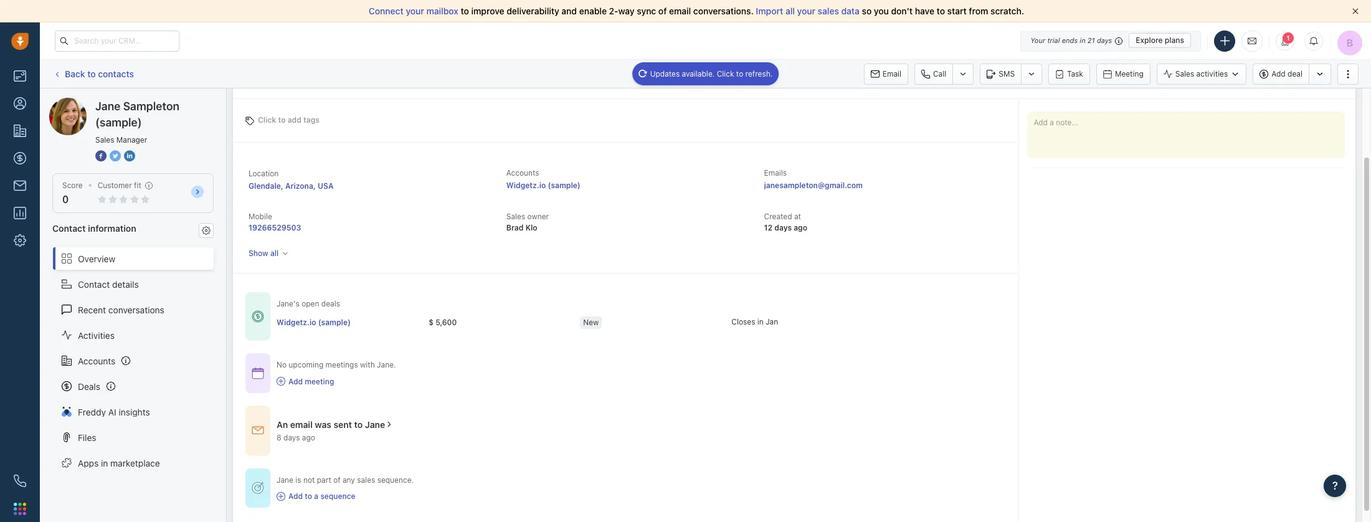 Task type: vqa. For each thing, say whether or not it's contained in the screenshot.
other trash
no



Task type: describe. For each thing, give the bounding box(es) containing it.
0 vertical spatial email
[[669, 6, 691, 16]]

back
[[65, 68, 85, 79]]

sms
[[999, 69, 1015, 78]]

linkedin circled image
[[124, 150, 135, 163]]

so
[[862, 6, 872, 16]]

send email image
[[1248, 35, 1257, 46]]

container_wx8msf4aqz5i3rn1 image left widgetz.io (sample) at the bottom left
[[252, 311, 264, 323]]

(sample) for accounts widgetz.io (sample)
[[548, 181, 581, 190]]

import all your sales data link
[[756, 6, 862, 16]]

show all
[[249, 249, 279, 258]]

21
[[1088, 36, 1095, 44]]

customer fit
[[98, 181, 141, 190]]

meetings
[[326, 360, 358, 370]]

2 horizontal spatial days
[[1097, 36, 1113, 44]]

sales inside jane sampleton (sample) sales manager
[[95, 135, 114, 145]]

widgetz.io inside accounts widgetz.io (sample)
[[507, 181, 546, 190]]

sales for sales owner brad klo
[[507, 212, 526, 221]]

any
[[343, 475, 355, 485]]

to right "back"
[[87, 68, 96, 79]]

0 button
[[62, 194, 69, 205]]

glendale, arizona, usa link
[[249, 181, 334, 191]]

19266529503
[[249, 223, 301, 233]]

ai
[[108, 407, 116, 417]]

you
[[874, 6, 889, 16]]

sales activities
[[1176, 69, 1229, 78]]

8 days ago
[[277, 433, 315, 442]]

sequence
[[321, 492, 356, 501]]

explore plans link
[[1129, 33, 1192, 48]]

0 vertical spatial sales
[[818, 6, 839, 16]]

refresh.
[[746, 69, 773, 78]]

in for apps in marketplace
[[101, 458, 108, 468]]

add for add to a sequence
[[289, 492, 303, 501]]

contact information
[[52, 223, 136, 234]]

score
[[62, 181, 83, 190]]

click to add tags
[[258, 115, 320, 124]]

accounts for accounts widgetz.io (sample)
[[507, 168, 539, 178]]

twitter circled image
[[110, 150, 121, 163]]

add meeting link
[[277, 376, 396, 387]]

updates
[[650, 69, 680, 78]]

jane for jane sampleton (sample) sales manager
[[95, 100, 121, 113]]

add deal
[[1272, 69, 1303, 78]]

import
[[756, 6, 784, 16]]

a
[[314, 492, 319, 501]]

usa
[[318, 181, 334, 191]]

add to a sequence
[[289, 492, 356, 501]]

explore
[[1136, 36, 1163, 45]]

19266529503 link
[[249, 223, 301, 233]]

emails janesampleton@gmail.com
[[764, 168, 863, 190]]

row containing closes in jan
[[277, 310, 883, 336]]

mng settings image
[[202, 226, 211, 235]]

conversations.
[[694, 6, 754, 16]]

1
[[1287, 34, 1291, 41]]

deals
[[321, 299, 340, 309]]

an
[[277, 419, 288, 430]]

8
[[277, 433, 282, 442]]

open
[[302, 299, 319, 309]]

back to contacts
[[65, 68, 134, 79]]

closes in jan
[[732, 317, 779, 327]]

sent
[[334, 419, 352, 430]]

to left start
[[937, 6, 945, 16]]

0 horizontal spatial ago
[[302, 433, 315, 442]]

manager
[[116, 135, 147, 145]]

activities
[[1197, 69, 1229, 78]]

meeting
[[305, 377, 334, 386]]

files
[[78, 432, 96, 443]]

way
[[619, 6, 635, 16]]

insights
[[119, 407, 150, 417]]

0 horizontal spatial days
[[284, 433, 300, 442]]

deal
[[1288, 69, 1303, 78]]

your
[[1031, 36, 1046, 44]]

1 horizontal spatial widgetz.io (sample) link
[[507, 181, 581, 190]]

sync
[[637, 6, 656, 16]]

recent
[[78, 304, 106, 315]]

arizona,
[[285, 181, 316, 191]]

sampleton for jane sampleton (sample)
[[96, 97, 139, 108]]

emails
[[764, 168, 787, 178]]

accounts for accounts
[[78, 356, 116, 366]]

2 your from the left
[[797, 6, 816, 16]]

widgetz.io (sample)
[[277, 318, 351, 327]]

updates available. click to refresh. link
[[632, 62, 779, 85]]

mailbox
[[427, 6, 459, 16]]

call button
[[915, 63, 953, 84]]

contact for contact details
[[78, 279, 110, 290]]

score 0
[[62, 181, 83, 205]]

janesampleton@gmail.com link
[[764, 180, 863, 192]]

jane's
[[277, 299, 300, 309]]

mobile
[[249, 212, 272, 221]]

sales for sales activities
[[1176, 69, 1195, 78]]

trial
[[1048, 36, 1060, 44]]

closes
[[732, 317, 756, 327]]

mobile 19266529503
[[249, 212, 301, 233]]

deliverability
[[507, 6, 560, 16]]

add for add deal
[[1272, 69, 1286, 78]]

part
[[317, 475, 331, 485]]

jane for jane sampleton (sample)
[[74, 97, 93, 108]]

and
[[562, 6, 577, 16]]

freddy ai insights
[[78, 407, 150, 417]]

container_wx8msf4aqz5i3rn1 image left 8
[[252, 425, 264, 437]]

5,600
[[436, 318, 457, 327]]



Task type: locate. For each thing, give the bounding box(es) containing it.
conversations
[[108, 304, 164, 315]]

to right mailbox
[[461, 6, 469, 16]]

of right the sync
[[659, 6, 667, 16]]

contact for contact information
[[52, 223, 86, 234]]

add down is
[[289, 492, 303, 501]]

0 horizontal spatial your
[[406, 6, 424, 16]]

0 vertical spatial all
[[786, 6, 795, 16]]

ago down "at"
[[794, 223, 808, 233]]

0 horizontal spatial accounts
[[78, 356, 116, 366]]

created
[[764, 212, 792, 221]]

add inside button
[[1272, 69, 1286, 78]]

glendale,
[[249, 181, 283, 191]]

apps in marketplace
[[78, 458, 160, 468]]

widgetz.io (sample) link down the open
[[277, 317, 351, 328]]

contact down 0 button
[[52, 223, 86, 234]]

fit
[[134, 181, 141, 190]]

0 horizontal spatial widgetz.io (sample) link
[[277, 317, 351, 328]]

widgetz.io up owner at the top left
[[507, 181, 546, 190]]

show
[[249, 249, 268, 258]]

0 horizontal spatial email
[[290, 419, 313, 430]]

in left the 21
[[1080, 36, 1086, 44]]

sampleton down 'contacts'
[[96, 97, 139, 108]]

sales inside 'sales owner brad klo'
[[507, 212, 526, 221]]

jane left is
[[277, 475, 294, 485]]

email
[[669, 6, 691, 16], [290, 419, 313, 430]]

0 horizontal spatial sales
[[95, 135, 114, 145]]

in left jan
[[758, 317, 764, 327]]

meeting button
[[1097, 63, 1151, 84]]

0 horizontal spatial in
[[101, 458, 108, 468]]

row
[[277, 310, 883, 336]]

email
[[883, 69, 902, 78]]

0 horizontal spatial container_wx8msf4aqz5i3rn1 image
[[252, 367, 264, 380]]

Search your CRM... text field
[[55, 30, 179, 51]]

sales left data
[[818, 6, 839, 16]]

container_wx8msf4aqz5i3rn1 image down no
[[277, 377, 285, 386]]

0 horizontal spatial widgetz.io
[[277, 318, 316, 327]]

meeting
[[1116, 69, 1144, 78]]

0 horizontal spatial of
[[334, 475, 341, 485]]

0 vertical spatial days
[[1097, 36, 1113, 44]]

1 horizontal spatial container_wx8msf4aqz5i3rn1 image
[[277, 492, 285, 501]]

tags
[[304, 115, 320, 124]]

jane down "back"
[[74, 97, 93, 108]]

0 vertical spatial add
[[1272, 69, 1286, 78]]

not
[[303, 475, 315, 485]]

1 vertical spatial ago
[[302, 433, 315, 442]]

container_wx8msf4aqz5i3rn1 image inside add meeting link
[[277, 377, 285, 386]]

email button
[[864, 63, 909, 84]]

container_wx8msf4aqz5i3rn1 image left a on the bottom left
[[277, 492, 285, 501]]

0 vertical spatial contact
[[52, 223, 86, 234]]

sales up brad
[[507, 212, 526, 221]]

days down created at the right of page
[[775, 223, 792, 233]]

have
[[915, 6, 935, 16]]

1 vertical spatial email
[[290, 419, 313, 430]]

sales up facebook circled image
[[95, 135, 114, 145]]

container_wx8msf4aqz5i3rn1 image inside add to a sequence link
[[277, 492, 285, 501]]

click left add
[[258, 115, 276, 124]]

(sample) for jane sampleton (sample)
[[141, 97, 176, 108]]

0 vertical spatial ago
[[794, 223, 808, 233]]

container_wx8msf4aqz5i3rn1 image right sent
[[385, 420, 394, 429]]

start
[[948, 6, 967, 16]]

days right 8
[[284, 433, 300, 442]]

email right the sync
[[669, 6, 691, 16]]

2 horizontal spatial sales
[[1176, 69, 1195, 78]]

1 horizontal spatial email
[[669, 6, 691, 16]]

data
[[842, 6, 860, 16]]

container_wx8msf4aqz5i3rn1 image
[[252, 367, 264, 380], [277, 492, 285, 501]]

in for closes in jan
[[758, 317, 764, 327]]

1 horizontal spatial days
[[775, 223, 792, 233]]

sampleton inside jane sampleton (sample) sales manager
[[123, 100, 179, 113]]

task
[[1068, 69, 1084, 78]]

days inside 'created at 12 days ago'
[[775, 223, 792, 233]]

days right the 21
[[1097, 36, 1113, 44]]

an email was sent to jane
[[277, 419, 385, 430]]

created at 12 days ago
[[764, 212, 808, 233]]

1 vertical spatial add
[[289, 377, 303, 386]]

widgetz.io (sample) link inside row
[[277, 317, 351, 328]]

1 vertical spatial container_wx8msf4aqz5i3rn1 image
[[277, 492, 285, 501]]

0 horizontal spatial sales
[[357, 475, 375, 485]]

1 vertical spatial widgetz.io
[[277, 318, 316, 327]]

to left refresh.
[[737, 69, 744, 78]]

2 vertical spatial days
[[284, 433, 300, 442]]

ago down the was
[[302, 433, 315, 442]]

is
[[296, 475, 301, 485]]

contact details
[[78, 279, 139, 290]]

1 vertical spatial of
[[334, 475, 341, 485]]

owner
[[528, 212, 549, 221]]

1 horizontal spatial your
[[797, 6, 816, 16]]

phone image
[[14, 475, 26, 487]]

(sample) down deals at bottom
[[318, 318, 351, 327]]

location
[[249, 169, 279, 178]]

sampleton
[[96, 97, 139, 108], [123, 100, 179, 113]]

to right sent
[[354, 419, 363, 430]]

ago inside 'created at 12 days ago'
[[794, 223, 808, 233]]

your left mailbox
[[406, 6, 424, 16]]

1 vertical spatial widgetz.io (sample) link
[[277, 317, 351, 328]]

0 horizontal spatial click
[[258, 115, 276, 124]]

1 vertical spatial accounts
[[78, 356, 116, 366]]

new
[[584, 318, 599, 327]]

add deal button
[[1254, 63, 1309, 84]]

sales
[[818, 6, 839, 16], [357, 475, 375, 485]]

facebook circled image
[[95, 150, 107, 163]]

add to a sequence link
[[277, 491, 414, 502]]

add
[[288, 115, 302, 124]]

2 horizontal spatial in
[[1080, 36, 1086, 44]]

(sample) inside accounts widgetz.io (sample)
[[548, 181, 581, 190]]

add left 'deal'
[[1272, 69, 1286, 78]]

accounts
[[507, 168, 539, 178], [78, 356, 116, 366]]

container_wx8msf4aqz5i3rn1 image left is
[[252, 482, 264, 494]]

0 vertical spatial accounts
[[507, 168, 539, 178]]

(sample) inside widgetz.io (sample) link
[[318, 318, 351, 327]]

sms button
[[981, 63, 1022, 84]]

connect your mailbox to improve deliverability and enable 2-way sync of email conversations. import all your sales data so you don't have to start from scratch.
[[369, 6, 1025, 16]]

click right available. at the top of page
[[717, 69, 734, 78]]

accounts up owner at the top left
[[507, 168, 539, 178]]

add meeting
[[289, 377, 334, 386]]

widgetz.io
[[507, 181, 546, 190], [277, 318, 316, 327]]

1 vertical spatial all
[[270, 249, 279, 258]]

jane right sent
[[365, 419, 385, 430]]

available.
[[682, 69, 715, 78]]

1 vertical spatial click
[[258, 115, 276, 124]]

jane's open deals
[[277, 299, 340, 309]]

accounts down activities
[[78, 356, 116, 366]]

of
[[659, 6, 667, 16], [334, 475, 341, 485]]

no
[[277, 360, 287, 370]]

2 vertical spatial sales
[[507, 212, 526, 221]]

1 vertical spatial days
[[775, 223, 792, 233]]

sampleton up manager
[[123, 100, 179, 113]]

klo
[[526, 223, 538, 233]]

enable
[[579, 6, 607, 16]]

0 vertical spatial in
[[1080, 36, 1086, 44]]

to left add
[[278, 115, 286, 124]]

1 horizontal spatial sales
[[507, 212, 526, 221]]

1 vertical spatial sales
[[357, 475, 375, 485]]

1 horizontal spatial of
[[659, 6, 667, 16]]

jane for jane is not part of any sales sequence.
[[277, 475, 294, 485]]

your
[[406, 6, 424, 16], [797, 6, 816, 16]]

widgetz.io (sample) link up owner at the top left
[[507, 181, 581, 190]]

to
[[461, 6, 469, 16], [937, 6, 945, 16], [87, 68, 96, 79], [737, 69, 744, 78], [278, 115, 286, 124], [354, 419, 363, 430], [305, 492, 312, 501]]

0 horizontal spatial all
[[270, 249, 279, 258]]

in inside row
[[758, 317, 764, 327]]

at
[[795, 212, 801, 221]]

1 horizontal spatial sales
[[818, 6, 839, 16]]

2 vertical spatial in
[[101, 458, 108, 468]]

container_wx8msf4aqz5i3rn1 image left no
[[252, 367, 264, 380]]

1 vertical spatial in
[[758, 317, 764, 327]]

(sample) for jane sampleton (sample) sales manager
[[95, 116, 142, 129]]

janesampleton@gmail.com
[[764, 181, 863, 190]]

$ 5,600
[[429, 318, 457, 327]]

sampleton for jane sampleton (sample) sales manager
[[123, 100, 179, 113]]

0 vertical spatial container_wx8msf4aqz5i3rn1 image
[[252, 367, 264, 380]]

1 horizontal spatial all
[[786, 6, 795, 16]]

contact up recent
[[78, 279, 110, 290]]

freshworks switcher image
[[14, 503, 26, 515]]

0 vertical spatial of
[[659, 6, 667, 16]]

your trial ends in 21 days
[[1031, 36, 1113, 44]]

add down upcoming
[[289, 377, 303, 386]]

$
[[429, 318, 434, 327]]

marketplace
[[110, 458, 160, 468]]

ends
[[1062, 36, 1078, 44]]

2 vertical spatial add
[[289, 492, 303, 501]]

back to contacts link
[[52, 64, 135, 84]]

(sample) up manager
[[141, 97, 176, 108]]

with
[[360, 360, 375, 370]]

scratch.
[[991, 6, 1025, 16]]

accounts inside accounts widgetz.io (sample)
[[507, 168, 539, 178]]

details
[[112, 279, 139, 290]]

jane is not part of any sales sequence.
[[277, 475, 414, 485]]

(sample) up owner at the top left
[[548, 181, 581, 190]]

was
[[315, 419, 332, 430]]

ago
[[794, 223, 808, 233], [302, 433, 315, 442]]

sequence.
[[377, 475, 414, 485]]

0 vertical spatial sales
[[1176, 69, 1195, 78]]

1 horizontal spatial accounts
[[507, 168, 539, 178]]

sales right any at the bottom of the page
[[357, 475, 375, 485]]

0 vertical spatial widgetz.io
[[507, 181, 546, 190]]

jane down 'contacts'
[[95, 100, 121, 113]]

(sample) inside jane sampleton (sample) sales manager
[[95, 116, 142, 129]]

jane sampleton (sample)
[[74, 97, 176, 108]]

widgetz.io inside row
[[277, 318, 316, 327]]

information
[[88, 223, 136, 234]]

days
[[1097, 36, 1113, 44], [775, 223, 792, 233], [284, 433, 300, 442]]

add for add meeting
[[289, 377, 303, 386]]

1 horizontal spatial in
[[758, 317, 764, 327]]

all right show
[[270, 249, 279, 258]]

brad
[[507, 223, 524, 233]]

(sample) down jane sampleton (sample)
[[95, 116, 142, 129]]

1 vertical spatial sales
[[95, 135, 114, 145]]

to left a on the bottom left
[[305, 492, 312, 501]]

container_wx8msf4aqz5i3rn1 image
[[252, 311, 264, 323], [277, 377, 285, 386], [385, 420, 394, 429], [252, 425, 264, 437], [252, 482, 264, 494]]

1 your from the left
[[406, 6, 424, 16]]

sales left activities
[[1176, 69, 1195, 78]]

1 horizontal spatial widgetz.io
[[507, 181, 546, 190]]

widgetz.io down jane's
[[277, 318, 316, 327]]

sales
[[1176, 69, 1195, 78], [95, 135, 114, 145], [507, 212, 526, 221]]

0 vertical spatial widgetz.io (sample) link
[[507, 181, 581, 190]]

email up 8 days ago
[[290, 419, 313, 430]]

0 vertical spatial click
[[717, 69, 734, 78]]

close image
[[1353, 8, 1359, 14]]

all
[[786, 6, 795, 16], [270, 249, 279, 258]]

jane inside jane sampleton (sample) sales manager
[[95, 100, 121, 113]]

of left any at the bottom of the page
[[334, 475, 341, 485]]

in
[[1080, 36, 1086, 44], [758, 317, 764, 327], [101, 458, 108, 468]]

1 horizontal spatial click
[[717, 69, 734, 78]]

phone element
[[7, 469, 32, 494]]

1 vertical spatial contact
[[78, 279, 110, 290]]

improve
[[471, 6, 505, 16]]

all right import
[[786, 6, 795, 16]]

1 horizontal spatial ago
[[794, 223, 808, 233]]

jane
[[74, 97, 93, 108], [95, 100, 121, 113], [365, 419, 385, 430], [277, 475, 294, 485]]

your right import
[[797, 6, 816, 16]]

in right apps
[[101, 458, 108, 468]]



